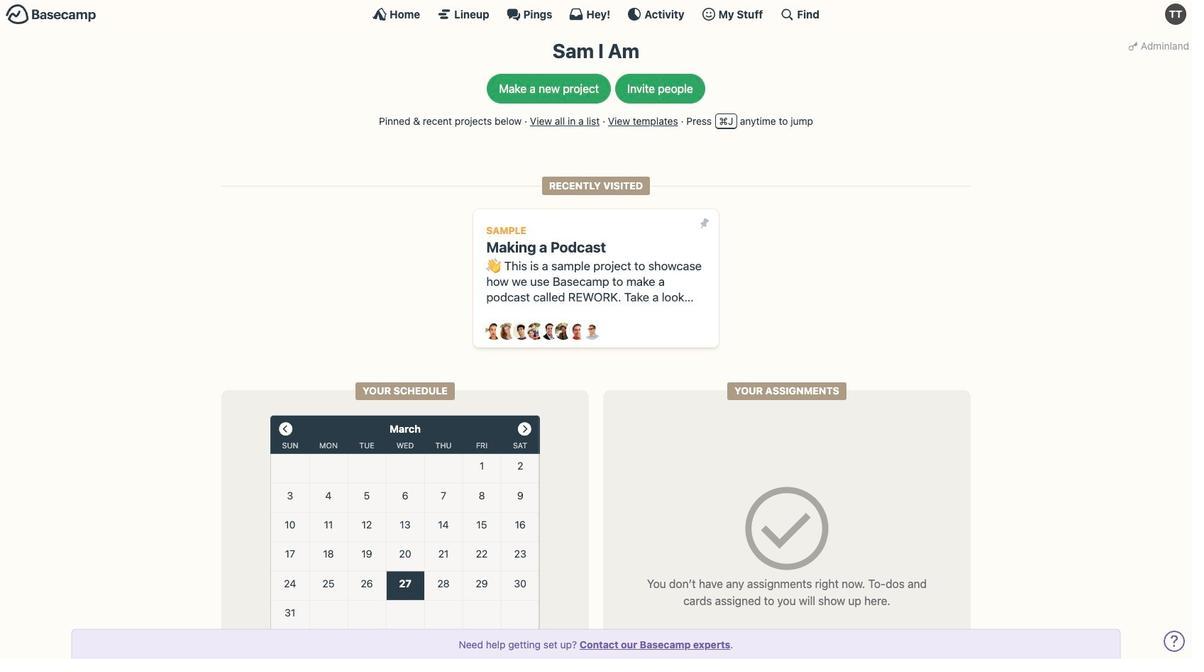 Task type: locate. For each thing, give the bounding box(es) containing it.
terry turtle image
[[1165, 4, 1186, 25]]

victor cooper image
[[583, 323, 600, 340]]

annie bryan image
[[485, 323, 502, 340]]

nicole katz image
[[555, 323, 572, 340]]

cheryl walters image
[[499, 323, 516, 340]]

jennifer young image
[[527, 323, 544, 340]]

keyboard shortcut: ⌘ + / image
[[780, 7, 794, 21]]



Task type: vqa. For each thing, say whether or not it's contained in the screenshot.
BASECAMP'S
no



Task type: describe. For each thing, give the bounding box(es) containing it.
steve marsh image
[[569, 323, 586, 340]]

josh fiske image
[[541, 323, 558, 340]]

jared davis image
[[513, 323, 530, 340]]

switch accounts image
[[6, 4, 97, 26]]

main element
[[0, 0, 1192, 28]]



